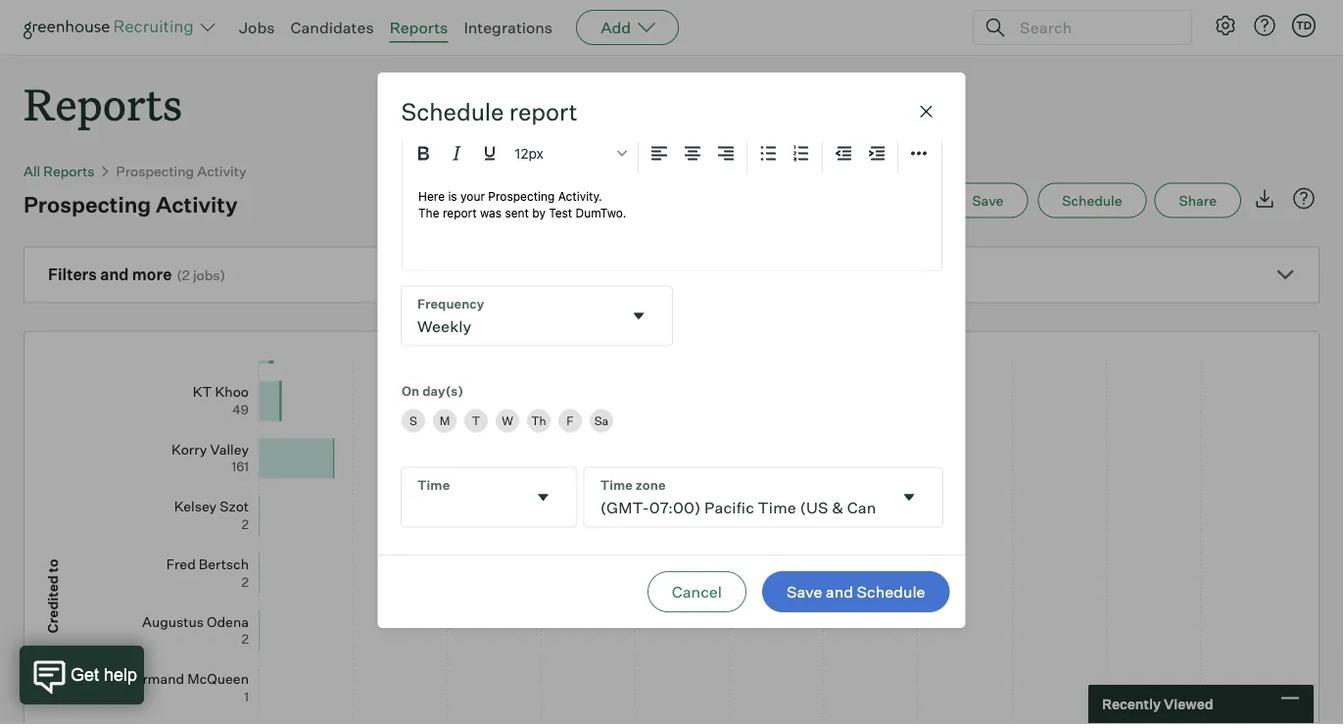 Task type: describe. For each thing, give the bounding box(es) containing it.
1 vertical spatial prospecting activity
[[24, 191, 238, 218]]

schedule for schedule report
[[401, 97, 504, 126]]

prospecting activity link
[[116, 162, 247, 180]]

save and schedule this report to revisit it! element
[[948, 183, 1038, 218]]

0 vertical spatial prospecting activity
[[116, 162, 247, 180]]

t
[[472, 414, 480, 429]]

12px
[[514, 146, 543, 162]]

none field toggle flyout
[[401, 468, 576, 527]]

reports link
[[390, 18, 448, 37]]

save for save
[[973, 192, 1004, 209]]

sa
[[594, 414, 608, 429]]

integrations link
[[464, 18, 553, 37]]

save for save and schedule
[[787, 582, 823, 602]]

jobs link
[[239, 18, 275, 37]]

add button
[[576, 10, 679, 45]]

configure image
[[1214, 14, 1238, 37]]

td
[[1297, 19, 1312, 32]]

and for save
[[826, 582, 854, 602]]

2
[[182, 267, 190, 284]]

)
[[220, 267, 225, 284]]

add
[[601, 18, 631, 37]]

all reports link
[[24, 162, 95, 180]]

12px toolbar
[[402, 135, 639, 173]]

2 vertical spatial reports
[[43, 162, 95, 180]]

(
[[177, 267, 182, 284]]

candidates link
[[291, 18, 374, 37]]

day(s)
[[422, 384, 463, 399]]

1 vertical spatial reports
[[24, 74, 182, 132]]

2 vertical spatial schedule
[[857, 582, 926, 602]]

toggle flyout image
[[533, 488, 553, 507]]

0 vertical spatial prospecting
[[116, 162, 194, 180]]

recently
[[1103, 696, 1161, 713]]

jobs
[[193, 267, 220, 284]]

m
[[439, 414, 450, 429]]

on day(s)
[[401, 384, 463, 399]]

share button
[[1155, 183, 1242, 218]]

12px button
[[506, 137, 634, 170]]

0 vertical spatial reports
[[390, 18, 448, 37]]

schedule report
[[401, 97, 578, 126]]

recently viewed
[[1103, 696, 1214, 713]]

1 vertical spatial activity
[[156, 191, 238, 218]]

download image
[[1254, 187, 1277, 210]]

1 vertical spatial prospecting
[[24, 191, 151, 218]]

2 toolbar from the left
[[747, 135, 823, 173]]

0 vertical spatial activity
[[197, 162, 247, 180]]



Task type: vqa. For each thing, say whether or not it's contained in the screenshot.
VIEWED
yes



Task type: locate. For each thing, give the bounding box(es) containing it.
th
[[531, 414, 546, 429]]

1 vertical spatial toggle flyout image
[[899, 488, 919, 507]]

td button
[[1293, 14, 1316, 37]]

toggle flyout image
[[629, 307, 648, 326], [899, 488, 919, 507]]

report
[[509, 97, 578, 126]]

reports right candidates "link"
[[390, 18, 448, 37]]

0 vertical spatial toggle flyout image
[[629, 307, 648, 326]]

1 toolbar from the left
[[639, 135, 747, 173]]

filters and more ( 2 jobs )
[[48, 265, 225, 284]]

jobs
[[239, 18, 275, 37]]

reports right the all on the left top
[[43, 162, 95, 180]]

reports down greenhouse recruiting image
[[24, 74, 182, 132]]

schedule
[[401, 97, 504, 126], [1063, 192, 1123, 209], [857, 582, 926, 602]]

integrations
[[464, 18, 553, 37]]

greenhouse recruiting image
[[24, 16, 200, 39]]

0 horizontal spatial save
[[787, 582, 823, 602]]

w
[[501, 414, 513, 429]]

activity
[[197, 162, 247, 180], [156, 191, 238, 218]]

1 horizontal spatial and
[[826, 582, 854, 602]]

more
[[132, 265, 172, 284]]

save
[[973, 192, 1004, 209], [787, 582, 823, 602]]

None field
[[401, 287, 672, 346], [401, 468, 576, 527], [584, 468, 942, 527], [401, 287, 672, 346], [584, 468, 942, 527]]

3 toolbar from the left
[[823, 135, 898, 173]]

cancel button
[[648, 571, 747, 613]]

save and schedule button
[[762, 571, 950, 613]]

faq image
[[1293, 187, 1316, 210]]

None text field
[[401, 287, 621, 346], [401, 468, 525, 527], [401, 287, 621, 346], [401, 468, 525, 527]]

viewed
[[1164, 696, 1214, 713]]

save and schedule
[[787, 582, 926, 602]]

toolbar
[[639, 135, 747, 173], [747, 135, 823, 173], [823, 135, 898, 173]]

1 vertical spatial save
[[787, 582, 823, 602]]

on
[[401, 384, 419, 399]]

prospecting down the all reports link
[[24, 191, 151, 218]]

2 horizontal spatial schedule
[[1063, 192, 1123, 209]]

schedule button
[[1038, 183, 1147, 218]]

0 vertical spatial and
[[100, 265, 129, 284]]

share
[[1180, 192, 1217, 209]]

None text field
[[584, 468, 891, 527]]

and
[[100, 265, 129, 284], [826, 582, 854, 602]]

save button
[[948, 183, 1028, 218]]

close modal icon image
[[915, 100, 938, 123]]

schedule for schedule
[[1063, 192, 1123, 209]]

1 horizontal spatial save
[[973, 192, 1004, 209]]

all reports
[[24, 162, 95, 180]]

td button
[[1289, 10, 1320, 41]]

reports
[[390, 18, 448, 37], [24, 74, 182, 132], [43, 162, 95, 180]]

1 vertical spatial and
[[826, 582, 854, 602]]

prospecting activity
[[116, 162, 247, 180], [24, 191, 238, 218]]

Search text field
[[1015, 13, 1174, 42]]

prospecting right the all reports link
[[116, 162, 194, 180]]

0 horizontal spatial toggle flyout image
[[629, 307, 648, 326]]

and inside save and schedule button
[[826, 582, 854, 602]]

and for filters
[[100, 265, 129, 284]]

1 horizontal spatial toggle flyout image
[[899, 488, 919, 507]]

1 horizontal spatial schedule
[[857, 582, 926, 602]]

candidates
[[291, 18, 374, 37]]

0 vertical spatial schedule
[[401, 97, 504, 126]]

0 vertical spatial save
[[973, 192, 1004, 209]]

cancel
[[672, 582, 722, 602]]

1 vertical spatial schedule
[[1063, 192, 1123, 209]]

12px group
[[402, 135, 941, 173]]

s
[[409, 414, 417, 429]]

filters
[[48, 265, 97, 284]]

0 horizontal spatial schedule
[[401, 97, 504, 126]]

0 horizontal spatial and
[[100, 265, 129, 284]]

f
[[566, 414, 574, 429]]

all
[[24, 162, 40, 180]]

prospecting
[[116, 162, 194, 180], [24, 191, 151, 218]]



